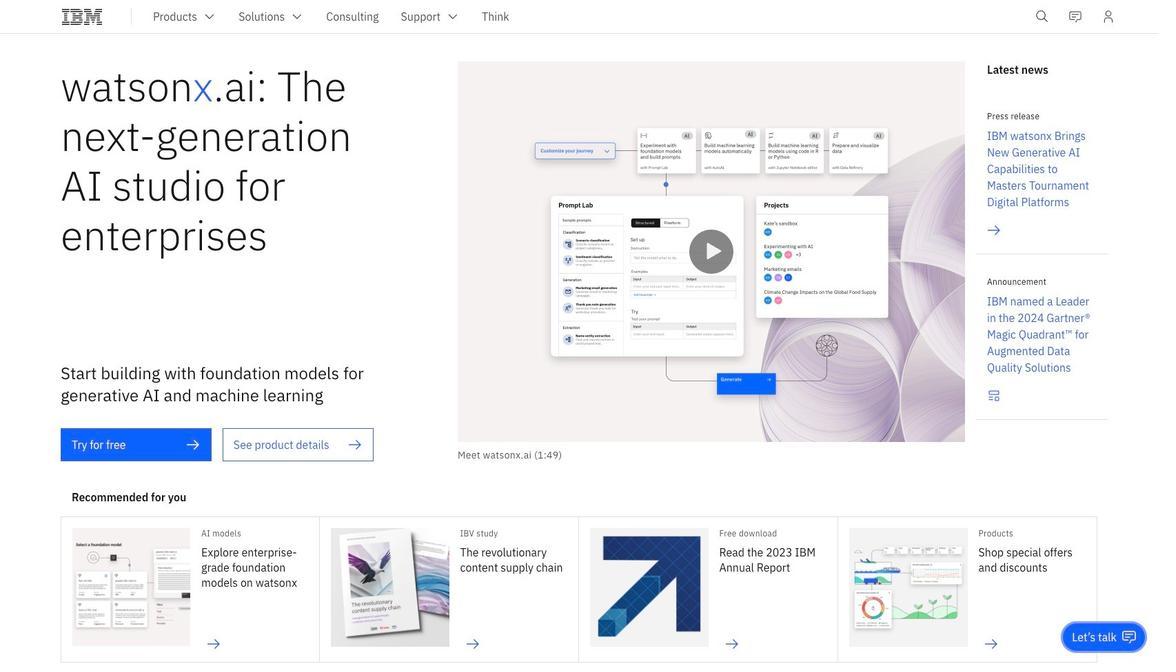 Task type: describe. For each thing, give the bounding box(es) containing it.
let's talk element
[[1073, 630, 1117, 645]]



Task type: vqa. For each thing, say whether or not it's contained in the screenshot.
Start Training icon
no



